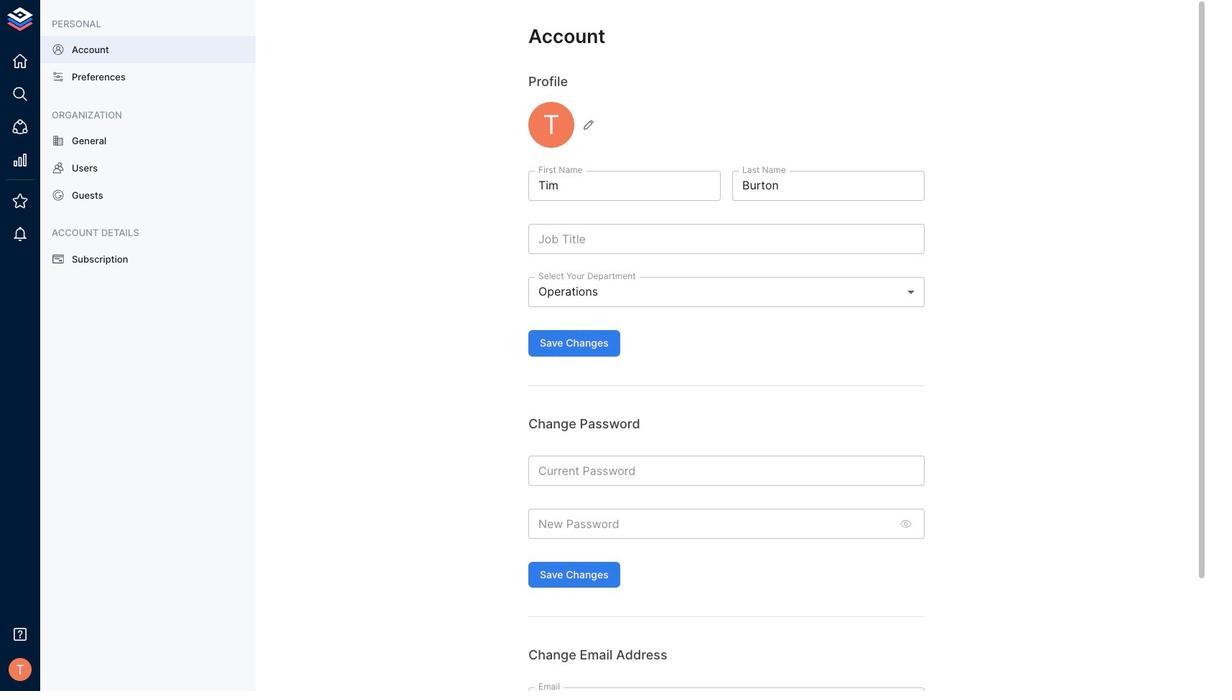 Task type: vqa. For each thing, say whether or not it's contained in the screenshot.
tooltip
no



Task type: describe. For each thing, give the bounding box(es) containing it.
1 password password field from the top
[[528, 456, 925, 486]]

CEO text field
[[528, 224, 925, 254]]

John text field
[[528, 171, 721, 201]]



Task type: locate. For each thing, give the bounding box(es) containing it.
1 vertical spatial password password field
[[528, 509, 892, 539]]

Doe text field
[[732, 171, 925, 201]]

2 password password field from the top
[[528, 509, 892, 539]]

Password password field
[[528, 456, 925, 486], [528, 509, 892, 539]]

  field
[[528, 277, 925, 307]]

you@example.com text field
[[528, 688, 925, 691]]

0 vertical spatial password password field
[[528, 456, 925, 486]]



